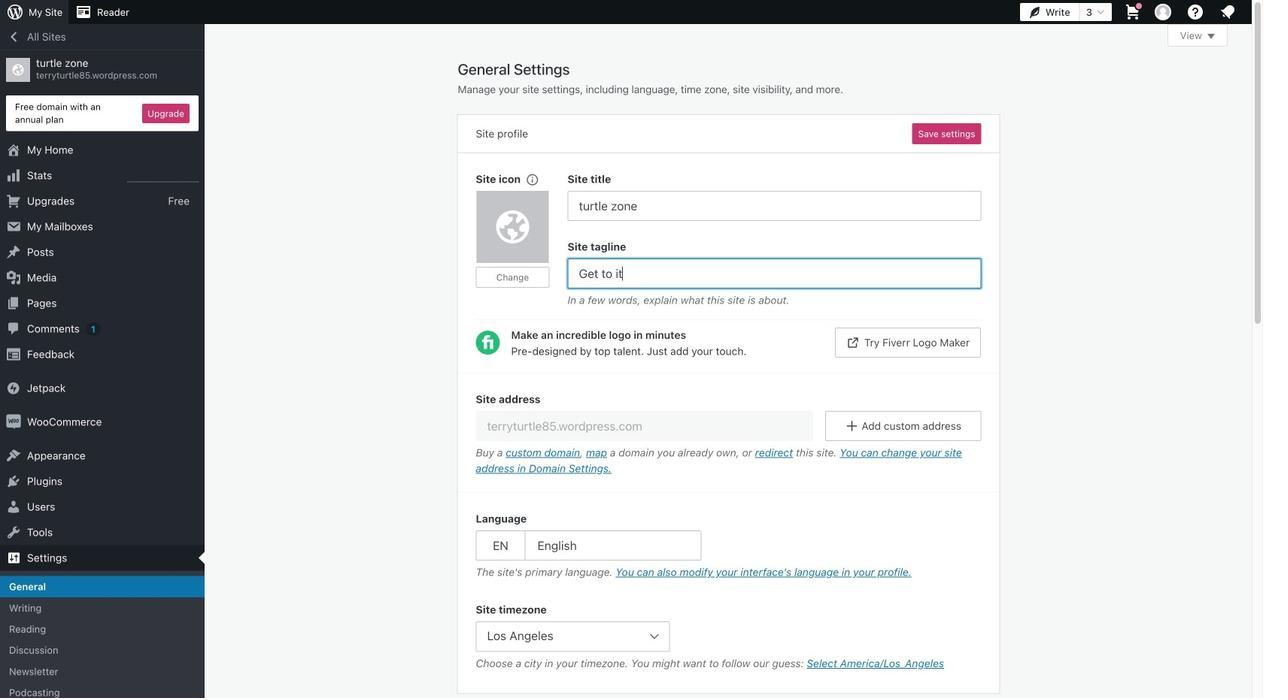 Task type: locate. For each thing, give the bounding box(es) containing it.
0 vertical spatial img image
[[6, 381, 21, 396]]

main content
[[458, 24, 1228, 699]]

None text field
[[568, 191, 981, 221], [568, 259, 981, 289], [476, 412, 813, 442], [568, 191, 981, 221], [568, 259, 981, 289], [476, 412, 813, 442]]

group
[[476, 172, 568, 312], [568, 172, 981, 221], [568, 239, 981, 312], [458, 373, 999, 494], [476, 512, 981, 585], [476, 603, 981, 676]]

manage your notifications image
[[1219, 3, 1237, 21]]

img image
[[6, 381, 21, 396], [6, 415, 21, 430]]

more information image
[[525, 173, 539, 186]]

highest hourly views 0 image
[[127, 173, 199, 183]]

my profile image
[[1155, 4, 1171, 20]]

1 vertical spatial img image
[[6, 415, 21, 430]]

my shopping cart image
[[1124, 3, 1142, 21]]

closed image
[[1208, 34, 1215, 39]]



Task type: vqa. For each thing, say whether or not it's contained in the screenshot.
Help image
yes



Task type: describe. For each thing, give the bounding box(es) containing it.
2 img image from the top
[[6, 415, 21, 430]]

help image
[[1186, 3, 1204, 21]]

1 img image from the top
[[6, 381, 21, 396]]

fiverr small logo image
[[476, 331, 500, 355]]



